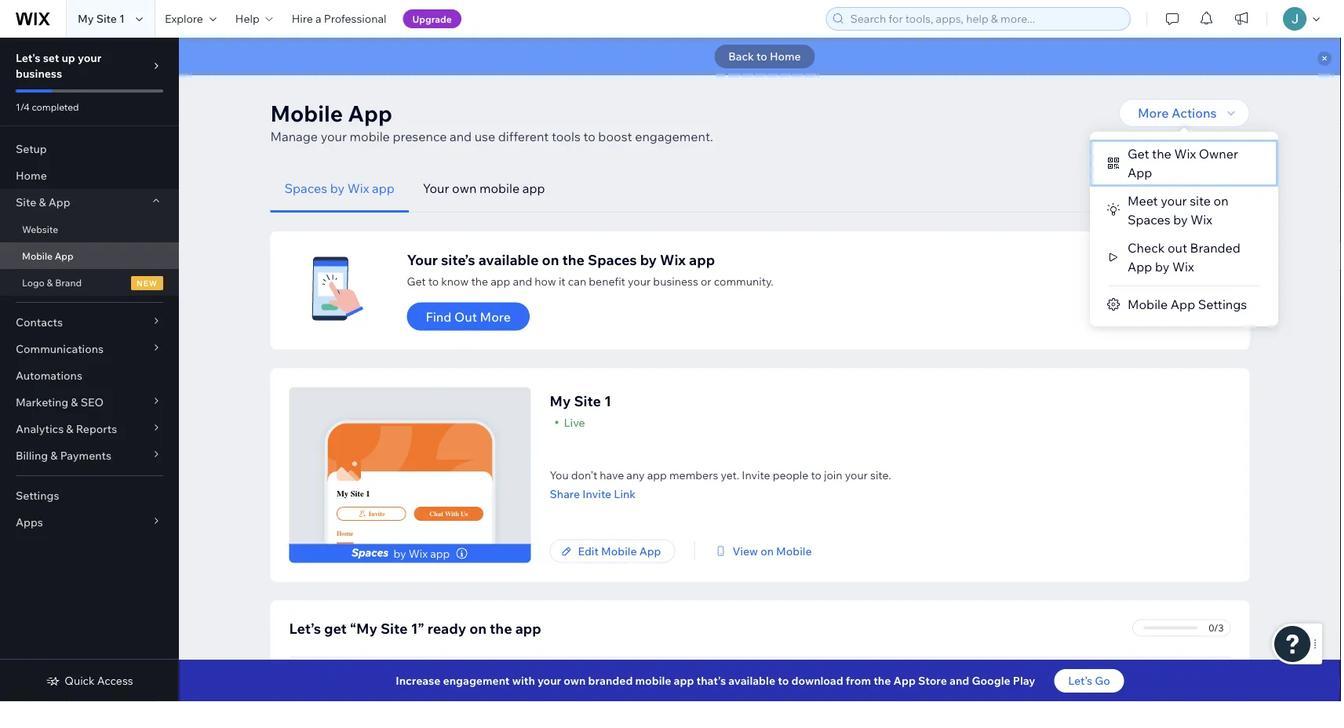 Task type: vqa. For each thing, say whether or not it's contained in the screenshot.
the Spaces by Wix app button
yes



Task type: describe. For each thing, give the bounding box(es) containing it.
2 vertical spatial mobile
[[636, 675, 672, 688]]

increase
[[396, 675, 441, 688]]

setup link
[[0, 136, 179, 163]]

billing & payments
[[16, 449, 111, 463]]

set
[[43, 51, 59, 65]]

you don't have any app members yet. invite people to join your site. share invite link
[[550, 468, 892, 501]]

mobile app settings button
[[1091, 291, 1279, 319]]

meet your site on spaces by wix button
[[1091, 187, 1279, 234]]

use
[[475, 129, 496, 144]]

0 vertical spatial 1
[[119, 12, 125, 26]]

upgrade
[[413, 13, 452, 25]]

your inside you don't have any app members yet. invite people to join your site. share invite link
[[845, 468, 868, 482]]

members
[[670, 468, 719, 482]]

mobile down link at left bottom
[[602, 545, 637, 558]]

yet.
[[721, 468, 740, 482]]

more inside popup button
[[1139, 105, 1170, 121]]

your inside let's set up your business
[[78, 51, 102, 65]]

site
[[1191, 193, 1212, 209]]

play
[[1014, 675, 1036, 688]]

mobile for mobile app settings
[[1128, 297, 1169, 313]]

mobile for mobile app
[[22, 250, 53, 262]]

that's
[[697, 675, 727, 688]]

elements
[[536, 670, 584, 684]]

access
[[97, 675, 133, 688]]

app left how
[[491, 274, 511, 288]]

meet your site on spaces by wix
[[1128, 193, 1229, 228]]

2 vertical spatial my
[[337, 490, 349, 499]]

& for analytics
[[66, 422, 73, 436]]

mobile app
[[22, 250, 73, 262]]

get the wix owner app
[[1128, 146, 1239, 181]]

store
[[919, 675, 948, 688]]

share invite link button
[[550, 487, 892, 501]]

your inside meet your site on spaces by wix
[[1162, 193, 1188, 209]]

it
[[559, 274, 566, 288]]

the up preferences
[[490, 620, 512, 638]]

on inside meet your site on spaces by wix
[[1214, 193, 1229, 209]]

engagement
[[443, 675, 510, 688]]

spaces by wix app
[[285, 181, 395, 196]]

check out branded app by wix button
[[1091, 234, 1279, 281]]

0 vertical spatial invite
[[742, 468, 771, 482]]

find out more button
[[407, 303, 530, 331]]

chat with us
[[430, 510, 468, 518]]

marketing & seo button
[[0, 389, 179, 416]]

help button
[[226, 0, 282, 38]]

more actions button
[[1120, 99, 1250, 127]]

site.
[[871, 468, 892, 482]]

analytics & reports
[[16, 422, 117, 436]]

website link
[[0, 216, 179, 243]]

increase engagement with your own branded mobile app that's available to download from the app store and google play
[[396, 675, 1036, 688]]

app inside you don't have any app members yet. invite people to join your site. share invite link
[[648, 468, 667, 482]]

presence
[[393, 129, 447, 144]]

let's go button
[[1055, 670, 1125, 693]]

1 vertical spatial my site 1
[[550, 393, 612, 410]]

automations link
[[0, 363, 179, 389]]

get inside your site's available on the spaces by wix app get to know the app and how it can benefit your business or community.
[[407, 274, 426, 288]]

site's
[[441, 251, 476, 269]]

more inside button
[[480, 309, 511, 325]]

app inside site & app popup button
[[48, 196, 70, 209]]

new
[[137, 278, 158, 288]]

by inside your site's available on the spaces by wix app get to know the app and how it can benefit your business or community.
[[640, 251, 657, 269]]

upgrade button
[[403, 9, 462, 28]]

with
[[445, 510, 459, 518]]

contacts button
[[0, 309, 179, 336]]

you
[[550, 468, 569, 482]]

by inside button
[[330, 181, 345, 196]]

mobile app settings
[[1128, 297, 1248, 313]]

google
[[972, 675, 1011, 688]]

to for engagement
[[778, 675, 789, 688]]

site & app
[[16, 196, 70, 209]]

to inside you don't have any app members yet. invite people to join your site. share invite link
[[811, 468, 822, 482]]

contacts
[[16, 316, 63, 329]]

own inside button
[[452, 181, 477, 196]]

boost
[[599, 129, 633, 144]]

& for marketing
[[71, 396, 78, 410]]

quick access button
[[46, 675, 133, 689]]

edit app button
[[1152, 665, 1225, 689]]

app inside mobile app link
[[55, 250, 73, 262]]

edit mobile app
[[578, 545, 662, 558]]

reports
[[76, 422, 117, 436]]

2 vertical spatial 1
[[366, 490, 370, 499]]

wix inside your site's available on the spaces by wix app get to know the app and how it can benefit your business or community.
[[660, 251, 686, 269]]

0 vertical spatial my
[[78, 12, 94, 26]]

app inside button
[[372, 181, 395, 196]]

view
[[733, 545, 759, 558]]

join
[[824, 468, 843, 482]]

by inside check out branded app by wix
[[1156, 259, 1170, 275]]

let's get "my site 1" ready on the app
[[289, 620, 542, 638]]

to for site's
[[429, 274, 439, 288]]

color,
[[398, 670, 426, 684]]

home inside sidebar element
[[16, 169, 47, 183]]

back to home alert
[[179, 38, 1342, 75]]

back
[[729, 49, 755, 63]]

let's for let's get "my site 1" ready on the app
[[289, 620, 321, 638]]

get
[[324, 620, 347, 638]]

your right with
[[538, 675, 562, 688]]

on right view
[[761, 545, 774, 558]]

automations
[[16, 369, 82, 383]]

tab list containing spaces by wix app
[[271, 165, 1250, 213]]

ready
[[428, 620, 467, 638]]

1 vertical spatial own
[[564, 675, 586, 688]]

on inside your site's available on the spaces by wix app get to know the app and how it can benefit your business or community.
[[542, 251, 559, 269]]

2 vertical spatial my site 1
[[337, 490, 370, 499]]

spaces inside button
[[285, 181, 328, 196]]

spaces inside meet your site on spaces by wix
[[1128, 212, 1171, 228]]

& for logo
[[47, 277, 53, 289]]

1"
[[411, 620, 425, 638]]

how
[[535, 274, 557, 288]]

download
[[792, 675, 844, 688]]

0 vertical spatial my site 1
[[78, 12, 125, 26]]

manage
[[271, 129, 318, 144]]

professional
[[324, 12, 387, 26]]

live
[[564, 416, 586, 430]]

settings inside sidebar element
[[16, 489, 59, 503]]

let's go
[[1069, 675, 1111, 688]]

app inside get the wix owner app
[[1128, 165, 1153, 181]]

different
[[498, 129, 549, 144]]

business inside let's set up your business
[[16, 67, 62, 80]]

available inside your site's available on the spaces by wix app get to know the app and how it can benefit your business or community.
[[479, 251, 539, 269]]

from
[[846, 675, 872, 688]]

help
[[235, 12, 260, 26]]

go
[[1096, 675, 1111, 688]]

with
[[512, 675, 535, 688]]

home inside button
[[770, 49, 802, 63]]



Task type: locate. For each thing, give the bounding box(es) containing it.
us
[[461, 510, 468, 518]]

and left how
[[513, 274, 533, 288]]

0 horizontal spatial business
[[16, 67, 62, 80]]

to left download
[[778, 675, 789, 688]]

tab list
[[271, 165, 1250, 213]]

1 horizontal spatial own
[[564, 675, 586, 688]]

& right logo
[[47, 277, 53, 289]]

invite down don't
[[583, 487, 612, 501]]

out
[[1168, 240, 1188, 256]]

settings
[[1199, 297, 1248, 313], [16, 489, 59, 503]]

and inside your site's available on the spaces by wix app get to know the app and how it can benefit your business or community.
[[513, 274, 533, 288]]

let's set up your business
[[16, 51, 102, 80]]

1 horizontal spatial available
[[729, 675, 776, 688]]

1 vertical spatial let's
[[1069, 675, 1093, 688]]

to
[[757, 49, 768, 63], [584, 129, 596, 144], [429, 274, 439, 288], [811, 468, 822, 482], [778, 675, 789, 688]]

0 vertical spatial let's
[[289, 620, 321, 638]]

2 horizontal spatial my
[[550, 393, 571, 410]]

app inside edit app button
[[1189, 670, 1211, 684]]

own
[[452, 181, 477, 196], [564, 675, 586, 688]]

spaces by wix app button
[[271, 165, 409, 213]]

site inside popup button
[[16, 196, 36, 209]]

app down chat
[[430, 547, 450, 561]]

mobile right view
[[777, 545, 812, 558]]

communications
[[16, 342, 104, 356]]

to right back
[[757, 49, 768, 63]]

0 vertical spatial settings
[[1199, 297, 1248, 313]]

1 horizontal spatial invite
[[583, 487, 612, 501]]

to inside your site's available on the spaces by wix app get to know the app and how it can benefit your business or community.
[[429, 274, 439, 288]]

mobile inside button
[[480, 181, 520, 196]]

let's
[[289, 620, 321, 638], [1069, 675, 1093, 688]]

app right color,
[[429, 670, 448, 684]]

1 horizontal spatial settings
[[1199, 297, 1248, 313]]

0 vertical spatial own
[[452, 181, 477, 196]]

1 vertical spatial business
[[654, 274, 699, 288]]

let's for let's go
[[1069, 675, 1093, 688]]

let's left go
[[1069, 675, 1093, 688]]

find out more
[[426, 309, 511, 325]]

2 horizontal spatial home
[[770, 49, 802, 63]]

2 horizontal spatial spaces
[[1128, 212, 1171, 228]]

1 horizontal spatial my
[[337, 490, 349, 499]]

find
[[426, 309, 452, 325]]

mobile left presence
[[350, 129, 390, 144]]

app right any at the left bottom of page
[[648, 468, 667, 482]]

business
[[16, 67, 62, 80], [654, 274, 699, 288]]

app down presence
[[372, 181, 395, 196]]

& for billing
[[50, 449, 58, 463]]

setup
[[16, 142, 47, 156]]

app up with
[[516, 620, 542, 638]]

sidebar element
[[0, 38, 179, 703]]

1/4
[[16, 101, 30, 113]]

1 vertical spatial your
[[407, 251, 438, 269]]

by
[[330, 181, 345, 196], [1174, 212, 1189, 228], [640, 251, 657, 269], [1156, 259, 1170, 275], [394, 547, 406, 561]]

mobile app link
[[0, 243, 179, 269]]

business left the or
[[654, 274, 699, 288]]

own down use
[[452, 181, 477, 196]]

invite right yet.
[[742, 468, 771, 482]]

1 vertical spatial get
[[407, 274, 426, 288]]

the inside get the wix owner app
[[1153, 146, 1172, 162]]

to for app
[[584, 129, 596, 144]]

explore
[[165, 12, 203, 26]]

menu containing get the wix owner app
[[1091, 140, 1279, 319]]

your right manage
[[321, 129, 347, 144]]

back to home
[[729, 49, 802, 63]]

and left use
[[450, 129, 472, 144]]

people
[[773, 468, 809, 482]]

your
[[423, 181, 449, 196], [407, 251, 438, 269]]

by inside meet your site on spaces by wix
[[1174, 212, 1189, 228]]

on up how
[[542, 251, 559, 269]]

0 horizontal spatial settings
[[16, 489, 59, 503]]

the right know
[[471, 274, 488, 288]]

available up how
[[479, 251, 539, 269]]

settings link
[[0, 483, 179, 510]]

view on mobile button
[[714, 545, 812, 559]]

&
[[39, 196, 46, 209], [47, 277, 53, 289], [71, 396, 78, 410], [66, 422, 73, 436], [50, 449, 58, 463]]

0 horizontal spatial home
[[16, 169, 47, 183]]

a
[[316, 12, 322, 26]]

& left reports
[[66, 422, 73, 436]]

logo & brand
[[22, 277, 82, 289]]

2 horizontal spatial edit
[[1166, 670, 1187, 684]]

more actions
[[1139, 105, 1218, 121]]

spaces inside your site's available on the spaces by wix app get to know the app and how it can benefit your business or community.
[[588, 251, 637, 269]]

& up website
[[39, 196, 46, 209]]

and left elements at left bottom
[[514, 670, 534, 684]]

2 vertical spatial home
[[337, 530, 354, 538]]

website
[[22, 223, 58, 235]]

get
[[1128, 146, 1150, 162], [407, 274, 426, 288]]

mobile up manage
[[271, 99, 343, 127]]

1 vertical spatial home
[[16, 169, 47, 183]]

1 horizontal spatial let's
[[1069, 675, 1093, 688]]

wix inside meet your site on spaces by wix
[[1191, 212, 1213, 228]]

2 horizontal spatial mobile
[[636, 675, 672, 688]]

app down the different at the left of page
[[523, 181, 545, 196]]

your inside button
[[423, 181, 449, 196]]

and inside mobile app manage your mobile presence and use different tools to boost engagement.
[[450, 129, 472, 144]]

to right tools
[[584, 129, 596, 144]]

mobile down website
[[22, 250, 53, 262]]

your down presence
[[423, 181, 449, 196]]

1 horizontal spatial mobile
[[480, 181, 520, 196]]

your inside mobile app manage your mobile presence and use different tools to boost engagement.
[[321, 129, 347, 144]]

apps
[[16, 516, 43, 530]]

1 horizontal spatial edit
[[578, 545, 599, 558]]

spaces up the benefit
[[588, 251, 637, 269]]

let's
[[16, 51, 40, 65]]

edit for edit your theme color, app preferences and elements
[[314, 670, 335, 684]]

mobile down check
[[1128, 297, 1169, 313]]

spaces
[[285, 181, 328, 196], [1128, 212, 1171, 228], [588, 251, 637, 269]]

theme
[[363, 670, 396, 684]]

1 horizontal spatial home
[[337, 530, 354, 538]]

tools
[[552, 129, 581, 144]]

0 horizontal spatial mobile
[[350, 129, 390, 144]]

to left know
[[429, 274, 439, 288]]

mobile inside sidebar element
[[22, 250, 53, 262]]

your right "join"
[[845, 468, 868, 482]]

get up the meet
[[1128, 146, 1150, 162]]

edit app
[[1166, 670, 1211, 684]]

0 vertical spatial more
[[1139, 105, 1170, 121]]

edit mobile app button
[[550, 540, 676, 563]]

1 vertical spatial more
[[480, 309, 511, 325]]

edit for edit app
[[1166, 670, 1187, 684]]

mobile inside mobile app manage your mobile presence and use different tools to boost engagement.
[[350, 129, 390, 144]]

your for site's
[[407, 251, 438, 269]]

app up the or
[[690, 251, 716, 269]]

1 horizontal spatial my site 1
[[337, 490, 370, 499]]

edit down get
[[314, 670, 335, 684]]

invite left chat
[[369, 510, 385, 518]]

home link
[[0, 163, 179, 189]]

invite
[[742, 468, 771, 482], [583, 487, 612, 501], [369, 510, 385, 518]]

1 vertical spatial 1
[[605, 393, 612, 410]]

check
[[1128, 240, 1166, 256]]

your left site
[[1162, 193, 1188, 209]]

marketing & seo
[[16, 396, 104, 410]]

1 vertical spatial settings
[[16, 489, 59, 503]]

app inside button
[[523, 181, 545, 196]]

2 horizontal spatial my site 1
[[550, 393, 612, 410]]

let's inside button
[[1069, 675, 1093, 688]]

menu
[[1091, 140, 1279, 319]]

settings up apps at the left bottom of page
[[16, 489, 59, 503]]

1 horizontal spatial more
[[1139, 105, 1170, 121]]

app inside check out branded app by wix
[[1128, 259, 1153, 275]]

0 horizontal spatial my site 1
[[78, 12, 125, 26]]

don't
[[571, 468, 598, 482]]

mobile right branded
[[636, 675, 672, 688]]

0 vertical spatial mobile
[[350, 129, 390, 144]]

spaces down the meet
[[1128, 212, 1171, 228]]

any
[[627, 468, 645, 482]]

1 horizontal spatial business
[[654, 274, 699, 288]]

by wix app
[[394, 547, 450, 561]]

check out branded app by wix
[[1128, 240, 1241, 275]]

0 horizontal spatial 1
[[119, 12, 125, 26]]

and right the store
[[950, 675, 970, 688]]

your for own
[[423, 181, 449, 196]]

2 horizontal spatial 1
[[605, 393, 612, 410]]

out
[[455, 309, 477, 325]]

know
[[442, 274, 469, 288]]

get the wix owner app button
[[1091, 140, 1279, 187]]

wix inside button
[[348, 181, 369, 196]]

own left branded
[[564, 675, 586, 688]]

edit for edit mobile app
[[578, 545, 599, 558]]

get inside get the wix owner app
[[1128, 146, 1150, 162]]

your
[[78, 51, 102, 65], [321, 129, 347, 144], [1162, 193, 1188, 209], [628, 274, 651, 288], [845, 468, 868, 482], [337, 670, 360, 684], [538, 675, 562, 688]]

app inside mobile app settings button
[[1171, 297, 1196, 313]]

0 vertical spatial your
[[423, 181, 449, 196]]

seo
[[81, 396, 104, 410]]

to inside mobile app manage your mobile presence and use different tools to boost engagement.
[[584, 129, 596, 144]]

& for site
[[39, 196, 46, 209]]

wix inside get the wix owner app
[[1175, 146, 1197, 162]]

apps button
[[0, 510, 179, 536]]

more right out
[[480, 309, 511, 325]]

app inside edit mobile app button
[[640, 545, 662, 558]]

your left 'site's'
[[407, 251, 438, 269]]

0 horizontal spatial edit
[[314, 670, 335, 684]]

your right 'up'
[[78, 51, 102, 65]]

& right billing
[[50, 449, 58, 463]]

the up 'can'
[[563, 251, 585, 269]]

my site 1
[[78, 12, 125, 26], [550, 393, 612, 410], [337, 490, 370, 499]]

wix
[[1175, 146, 1197, 162], [348, 181, 369, 196], [1191, 212, 1213, 228], [660, 251, 686, 269], [1173, 259, 1195, 275], [409, 547, 428, 561]]

mobile inside mobile app manage your mobile presence and use different tools to boost engagement.
[[271, 99, 343, 127]]

& left seo
[[71, 396, 78, 410]]

quick access
[[65, 675, 133, 688]]

0 horizontal spatial available
[[479, 251, 539, 269]]

0 vertical spatial business
[[16, 67, 62, 80]]

wix inside check out branded app by wix
[[1173, 259, 1195, 275]]

2 horizontal spatial invite
[[742, 468, 771, 482]]

1 vertical spatial my
[[550, 393, 571, 410]]

the down more actions
[[1153, 146, 1172, 162]]

site & app button
[[0, 189, 179, 216]]

billing
[[16, 449, 48, 463]]

community.
[[714, 274, 774, 288]]

to inside back to home button
[[757, 49, 768, 63]]

or
[[701, 274, 712, 288]]

0 horizontal spatial more
[[480, 309, 511, 325]]

business inside your site's available on the spaces by wix app get to know the app and how it can benefit your business or community.
[[654, 274, 699, 288]]

your inside your site's available on the spaces by wix app get to know the app and how it can benefit your business or community.
[[407, 251, 438, 269]]

analytics & reports button
[[0, 416, 179, 443]]

1 horizontal spatial 1
[[366, 490, 370, 499]]

0 vertical spatial available
[[479, 251, 539, 269]]

0 horizontal spatial invite
[[369, 510, 385, 518]]

on right the ready at the bottom left
[[470, 620, 487, 638]]

0 horizontal spatial spaces
[[285, 181, 328, 196]]

spaces down manage
[[285, 181, 328, 196]]

payments
[[60, 449, 111, 463]]

benefit
[[589, 274, 626, 288]]

to left "join"
[[811, 468, 822, 482]]

"my
[[350, 620, 378, 638]]

available right the that's
[[729, 675, 776, 688]]

1 vertical spatial available
[[729, 675, 776, 688]]

your inside your site's available on the spaces by wix app get to know the app and how it can benefit your business or community.
[[628, 274, 651, 288]]

mobile app manage your mobile presence and use different tools to boost engagement.
[[271, 99, 714, 144]]

1 vertical spatial mobile
[[480, 181, 520, 196]]

app inside mobile app manage your mobile presence and use different tools to boost engagement.
[[348, 99, 393, 127]]

app
[[348, 99, 393, 127], [1128, 165, 1153, 181], [48, 196, 70, 209], [55, 250, 73, 262], [1128, 259, 1153, 275], [1171, 297, 1196, 313], [640, 545, 662, 558], [1189, 670, 1211, 684], [894, 675, 916, 688]]

0 vertical spatial get
[[1128, 146, 1150, 162]]

communications button
[[0, 336, 179, 363]]

1 vertical spatial spaces
[[1128, 212, 1171, 228]]

let's left get
[[289, 620, 321, 638]]

the right from
[[874, 675, 892, 688]]

0 vertical spatial home
[[770, 49, 802, 63]]

your own mobile app button
[[409, 165, 560, 213]]

can
[[568, 274, 587, 288]]

1 vertical spatial invite
[[583, 487, 612, 501]]

hire
[[292, 12, 313, 26]]

brand
[[55, 277, 82, 289]]

mobile down use
[[480, 181, 520, 196]]

1 horizontal spatial get
[[1128, 146, 1150, 162]]

edit your theme color, app preferences and elements
[[314, 670, 584, 684]]

0 horizontal spatial get
[[407, 274, 426, 288]]

settings inside button
[[1199, 297, 1248, 313]]

share
[[550, 487, 580, 501]]

view on mobile
[[733, 545, 812, 558]]

app left the that's
[[674, 675, 694, 688]]

more left actions
[[1139, 105, 1170, 121]]

mobile inside menu
[[1128, 297, 1169, 313]]

business down let's
[[16, 67, 62, 80]]

settings down branded
[[1199, 297, 1248, 313]]

0 vertical spatial spaces
[[285, 181, 328, 196]]

0 horizontal spatial own
[[452, 181, 477, 196]]

edit down share
[[578, 545, 599, 558]]

0 horizontal spatial my
[[78, 12, 94, 26]]

link
[[614, 487, 636, 501]]

edit right go
[[1166, 670, 1187, 684]]

Search for tools, apps, help & more... field
[[846, 8, 1126, 30]]

your right the benefit
[[628, 274, 651, 288]]

get left know
[[407, 274, 426, 288]]

quick
[[65, 675, 95, 688]]

mobile for mobile app manage your mobile presence and use different tools to boost engagement.
[[271, 99, 343, 127]]

0 horizontal spatial let's
[[289, 620, 321, 638]]

2 vertical spatial invite
[[369, 510, 385, 518]]

your left theme
[[337, 670, 360, 684]]

1 horizontal spatial spaces
[[588, 251, 637, 269]]

marketing
[[16, 396, 68, 410]]

2 vertical spatial spaces
[[588, 251, 637, 269]]

on right site
[[1214, 193, 1229, 209]]



